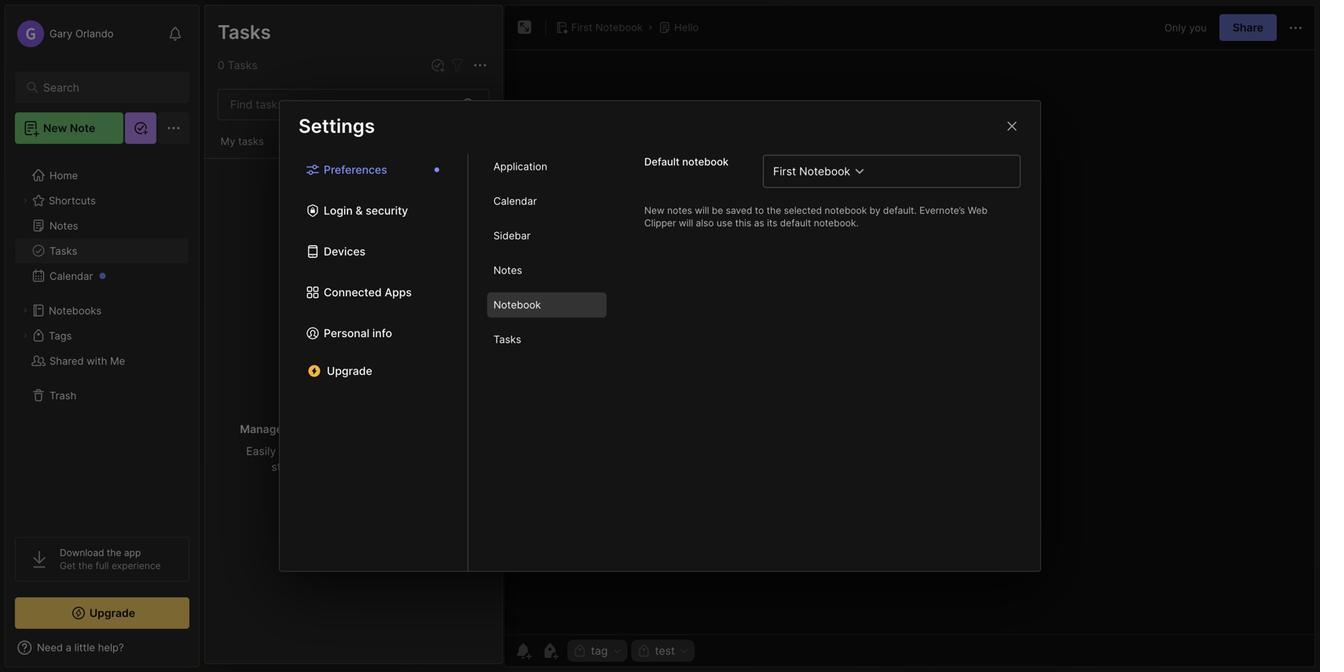 Task type: describe. For each thing, give the bounding box(es) containing it.
this
[[221, 126, 241, 138]]

calendar inside calendar tab
[[494, 195, 537, 207]]

a
[[255, 126, 261, 138]]

web
[[968, 205, 988, 216]]

tree inside the main element
[[6, 153, 199, 523]]

note
[[70, 121, 95, 135]]

Default notebook field
[[763, 154, 1022, 189]]

0 tasks
[[218, 59, 258, 72]]

sidebar
[[494, 230, 531, 242]]

personal
[[324, 327, 370, 340]]

0 vertical spatial will
[[695, 205, 710, 216]]

notebooks link
[[15, 298, 189, 323]]

shortcuts button
[[15, 188, 189, 213]]

only
[[1165, 21, 1187, 34]]

tasks button
[[15, 238, 189, 263]]

nov for nov 28, 2023
[[221, 149, 239, 160]]

or
[[401, 445, 411, 458]]

0
[[218, 59, 225, 72]]

expand tags image
[[20, 331, 30, 340]]

notes for 2
[[227, 58, 256, 71]]

new task image
[[430, 57, 446, 73]]

manage and organize tasks all in one place
[[240, 423, 467, 436]]

tags button
[[15, 323, 189, 348]]

tab list for default notebook
[[469, 154, 626, 571]]

all
[[389, 423, 401, 436]]

notebook inside notebook tab
[[494, 299, 541, 311]]

1 vertical spatial tasks
[[357, 423, 386, 436]]

tasks tab
[[487, 327, 607, 352]]

application
[[494, 161, 548, 173]]

easily
[[246, 445, 276, 458]]

expand note image
[[516, 18, 535, 37]]

2
[[217, 58, 224, 71]]

tasks right 0
[[228, 59, 258, 72]]

my
[[221, 135, 235, 147]]

preferences
[[324, 163, 387, 176]]

close image
[[1003, 117, 1022, 136]]

add tag image
[[541, 642, 560, 660]]

default notebook
[[645, 156, 729, 168]]

hello button
[[656, 17, 702, 39]]

this inside the new notes will be saved to the selected notebook by default. evernote's web clipper will also use this as its default notebook.
[[736, 217, 752, 229]]

first inside the default notebook field
[[774, 165, 797, 178]]

as
[[754, 217, 765, 229]]

experience
[[112, 560, 161, 572]]

untitled
[[221, 226, 260, 239]]

devices
[[324, 245, 366, 258]]

more
[[410, 460, 436, 474]]

my tasks
[[221, 135, 264, 147]]

settings
[[299, 114, 375, 138]]

nov 21, 2023
[[221, 248, 280, 259]]

notebooks
[[49, 304, 102, 317]]

in
[[404, 423, 413, 436]]

first inside button
[[572, 21, 593, 33]]

notes tab
[[487, 258, 607, 283]]

notes inside tree
[[50, 220, 78, 232]]

tab list for application
[[280, 154, 469, 571]]

calendar button
[[15, 263, 189, 289]]

me
[[110, 355, 125, 367]]

security
[[366, 204, 408, 217]]

1 vertical spatial will
[[679, 217, 694, 229]]

tag
[[591, 644, 608, 658]]

notebook.
[[814, 217, 859, 229]]

manage
[[240, 423, 283, 436]]

0 vertical spatial upgrade
[[327, 364, 373, 378]]

notebook inside the default notebook field
[[800, 165, 851, 178]]

personal info
[[324, 327, 392, 340]]

also
[[696, 217, 714, 229]]

none search field inside the main element
[[43, 78, 169, 97]]

share
[[1233, 21, 1264, 34]]

login & security
[[324, 204, 408, 217]]

28,
[[241, 149, 255, 160]]

new note
[[43, 121, 95, 135]]

selected
[[784, 205, 822, 216]]

2023 for nov 21, 2023
[[256, 248, 280, 259]]

organize
[[308, 423, 354, 436]]

view
[[360, 460, 384, 474]]

be
[[712, 205, 724, 216]]

shared with me
[[50, 355, 125, 367]]

tasks inside tab
[[494, 334, 522, 346]]

my tasks button
[[205, 127, 280, 158]]

upgrade button inside the main element
[[15, 598, 189, 629]]

and inside the easily sort by due date, note, or assigned status using this view and more
[[387, 460, 407, 474]]

evernote's
[[920, 205, 966, 216]]

sort
[[279, 445, 300, 458]]

2 notes
[[217, 58, 256, 71]]

1 horizontal spatial the
[[107, 547, 121, 559]]

get
[[60, 560, 76, 572]]

note window element
[[504, 5, 1316, 667]]

info
[[373, 327, 392, 340]]

easily sort by due date, note, or assigned status using this view and more
[[246, 445, 461, 474]]

assigned
[[415, 445, 461, 458]]

nov for nov 21, 2023
[[221, 248, 239, 259]]

new notes will be saved to the selected notebook by default. evernote's web clipper will also use this as its default notebook.
[[645, 205, 988, 229]]

apps
[[385, 286, 412, 299]]

default
[[645, 156, 680, 168]]

connected
[[324, 286, 382, 299]]



Task type: locate. For each thing, give the bounding box(es) containing it.
tasks inside button
[[238, 135, 264, 147]]

0 horizontal spatial will
[[679, 217, 694, 229]]

notebook
[[683, 156, 729, 168], [825, 205, 867, 216]]

2 vertical spatial notebook
[[494, 299, 541, 311]]

shared with me link
[[15, 348, 189, 373]]

0 horizontal spatial first
[[572, 21, 593, 33]]

new inside the main element
[[43, 121, 67, 135]]

date,
[[342, 445, 368, 458]]

test right 'a'
[[263, 126, 282, 138]]

0 horizontal spatial calendar
[[50, 270, 93, 282]]

connected apps
[[324, 286, 412, 299]]

tree
[[6, 153, 199, 523]]

use
[[717, 217, 733, 229]]

shortcuts
[[49, 194, 96, 207]]

1 vertical spatial the
[[107, 547, 121, 559]]

0 horizontal spatial first notebook
[[572, 21, 643, 33]]

1 vertical spatial 2023
[[256, 248, 280, 259]]

tasks
[[218, 20, 271, 44], [228, 59, 258, 72], [50, 245, 77, 257], [494, 334, 522, 346]]

notes link
[[15, 213, 189, 238]]

0 vertical spatial notes
[[227, 58, 256, 71]]

0 vertical spatial notebook
[[596, 21, 643, 33]]

new for new notes will be saved to the selected notebook by default. evernote's web clipper will also use this as its default notebook.
[[645, 205, 665, 216]]

upgrade button down info
[[299, 359, 449, 384]]

Find tasks… text field
[[221, 92, 454, 118]]

main element
[[0, 0, 204, 672]]

0 horizontal spatial notes
[[227, 58, 256, 71]]

calendar up notebooks
[[50, 270, 93, 282]]

0 horizontal spatial hello
[[221, 110, 246, 122]]

this inside the easily sort by due date, note, or assigned status using this view and more
[[338, 460, 357, 474]]

notes down sidebar
[[494, 264, 522, 277]]

due
[[319, 445, 339, 458]]

upgrade
[[327, 364, 373, 378], [89, 607, 135, 620]]

notes right 0
[[227, 58, 256, 71]]

expand notebooks image
[[20, 306, 30, 315]]

2 horizontal spatial the
[[767, 205, 782, 216]]

tasks inside button
[[50, 245, 77, 257]]

with
[[87, 355, 107, 367]]

1 vertical spatial calendar
[[50, 270, 93, 282]]

1 horizontal spatial notes
[[668, 205, 693, 216]]

trash
[[50, 389, 76, 402]]

1 horizontal spatial new
[[645, 205, 665, 216]]

&
[[356, 204, 363, 217]]

to
[[755, 205, 764, 216]]

hello inside button
[[675, 21, 699, 33]]

0 horizontal spatial notes
[[50, 220, 78, 232]]

home
[[50, 169, 78, 181]]

2 vertical spatial notes
[[494, 264, 522, 277]]

notebook right default
[[683, 156, 729, 168]]

only you
[[1165, 21, 1207, 34]]

test right tag
[[655, 644, 675, 658]]

0 vertical spatial test
[[263, 126, 282, 138]]

first
[[572, 21, 593, 33], [774, 165, 797, 178]]

1 horizontal spatial this
[[736, 217, 752, 229]]

trash link
[[15, 383, 189, 408]]

the down download in the bottom of the page
[[78, 560, 93, 572]]

0 vertical spatial this
[[736, 217, 752, 229]]

calendar
[[494, 195, 537, 207], [50, 270, 93, 282]]

0 vertical spatial upgrade button
[[299, 359, 449, 384]]

1 vertical spatial notes
[[50, 220, 78, 232]]

2 horizontal spatial notebook
[[800, 165, 851, 178]]

0 horizontal spatial the
[[78, 560, 93, 572]]

notebook inside 'first notebook' button
[[596, 21, 643, 33]]

notebook down notes "tab"
[[494, 299, 541, 311]]

test button
[[632, 640, 695, 662]]

first notebook up selected at the top of the page
[[774, 165, 851, 178]]

1 nov from the top
[[221, 149, 239, 160]]

will up also
[[695, 205, 710, 216]]

1 horizontal spatial tasks
[[357, 423, 386, 436]]

one
[[416, 423, 436, 436]]

will left also
[[679, 217, 694, 229]]

1 horizontal spatial notes
[[217, 20, 271, 43]]

note,
[[371, 445, 398, 458]]

2 nov from the top
[[221, 248, 239, 259]]

None search field
[[43, 78, 169, 97]]

2023 for nov 28, 2023
[[258, 149, 281, 160]]

1 horizontal spatial and
[[387, 460, 407, 474]]

0 vertical spatial 2023
[[258, 149, 281, 160]]

2 horizontal spatial notes
[[494, 264, 522, 277]]

0 vertical spatial and
[[286, 423, 306, 436]]

notes up clipper
[[668, 205, 693, 216]]

notebook up selected at the top of the page
[[800, 165, 851, 178]]

by inside the easily sort by due date, note, or assigned status using this view and more
[[303, 445, 316, 458]]

notes
[[227, 58, 256, 71], [668, 205, 693, 216]]

1 horizontal spatial first notebook
[[774, 165, 851, 178]]

default
[[781, 217, 812, 229]]

saved
[[726, 205, 753, 216]]

1 vertical spatial this
[[338, 460, 357, 474]]

the up full on the bottom left of the page
[[107, 547, 121, 559]]

1 horizontal spatial test
[[655, 644, 675, 658]]

tags
[[49, 330, 72, 342]]

0 vertical spatial calendar
[[494, 195, 537, 207]]

Search text field
[[43, 80, 169, 95]]

0 vertical spatial first
[[572, 21, 593, 33]]

calendar inside calendar button
[[50, 270, 93, 282]]

status
[[272, 460, 304, 474]]

this down saved
[[736, 217, 752, 229]]

notebook inside the new notes will be saved to the selected notebook by default. evernote's web clipper will also use this as its default notebook.
[[825, 205, 867, 216]]

1 vertical spatial test
[[655, 644, 675, 658]]

0 vertical spatial by
[[870, 205, 881, 216]]

add a reminder image
[[514, 642, 533, 660]]

nov 28, 2023
[[221, 149, 281, 160]]

by left default.
[[870, 205, 881, 216]]

1 tab list from the left
[[280, 154, 469, 571]]

shared
[[50, 355, 84, 367]]

first notebook button
[[553, 17, 646, 39]]

notes up 2 notes on the top left of page
[[217, 20, 271, 43]]

row group
[[205, 159, 502, 487]]

1 vertical spatial by
[[303, 445, 316, 458]]

share button
[[1220, 14, 1278, 41]]

first notebook inside the default notebook field
[[774, 165, 851, 178]]

nov down my
[[221, 149, 239, 160]]

notes down shortcuts
[[50, 220, 78, 232]]

0 vertical spatial new
[[43, 121, 67, 135]]

2023 right '21,' on the left top of page
[[256, 248, 280, 259]]

1 vertical spatial first
[[774, 165, 797, 178]]

first up selected at the top of the page
[[774, 165, 797, 178]]

0 vertical spatial notebook
[[683, 156, 729, 168]]

0 vertical spatial the
[[767, 205, 782, 216]]

1 vertical spatial new
[[645, 205, 665, 216]]

0 vertical spatial first notebook
[[572, 21, 643, 33]]

is
[[244, 126, 252, 138]]

1 horizontal spatial upgrade button
[[299, 359, 449, 384]]

1 horizontal spatial will
[[695, 205, 710, 216]]

and
[[286, 423, 306, 436], [387, 460, 407, 474]]

notes for new
[[668, 205, 693, 216]]

notebook left hello button
[[596, 21, 643, 33]]

1 vertical spatial upgrade
[[89, 607, 135, 620]]

row group containing manage and organize tasks all in one place
[[205, 159, 502, 487]]

first notebook inside 'first notebook' button
[[572, 21, 643, 33]]

clipper
[[645, 217, 677, 229]]

by inside the new notes will be saved to the selected notebook by default. evernote's web clipper will also use this as its default notebook.
[[870, 205, 881, 216]]

first notebook left hello button
[[572, 21, 643, 33]]

1 horizontal spatial hello
[[675, 21, 699, 33]]

0 horizontal spatial by
[[303, 445, 316, 458]]

the up its
[[767, 205, 782, 216]]

0 vertical spatial notes
[[217, 20, 271, 43]]

1 vertical spatial and
[[387, 460, 407, 474]]

2023 right 28,
[[258, 149, 281, 160]]

0 horizontal spatial notebook
[[494, 299, 541, 311]]

test inside button
[[655, 644, 675, 658]]

upgrade down personal
[[327, 364, 373, 378]]

2 tab list from the left
[[469, 154, 626, 571]]

0 horizontal spatial upgrade button
[[15, 598, 189, 629]]

1 horizontal spatial calendar
[[494, 195, 537, 207]]

calendar tab
[[487, 189, 607, 214]]

1 vertical spatial notebook
[[800, 165, 851, 178]]

default.
[[884, 205, 917, 216]]

new up clipper
[[645, 205, 665, 216]]

tag button
[[568, 640, 628, 662]]

first right expand note image
[[572, 21, 593, 33]]

new
[[43, 121, 67, 135], [645, 205, 665, 216]]

the
[[767, 205, 782, 216], [107, 547, 121, 559], [78, 560, 93, 572]]

notes inside "tab"
[[494, 264, 522, 277]]

sidebar tab
[[487, 223, 607, 248]]

full
[[96, 560, 109, 572]]

the inside the new notes will be saved to the selected notebook by default. evernote's web clipper will also use this as its default notebook.
[[767, 205, 782, 216]]

0 horizontal spatial upgrade
[[89, 607, 135, 620]]

nov
[[221, 149, 239, 160], [221, 248, 239, 259]]

0 horizontal spatial and
[[286, 423, 306, 436]]

1 horizontal spatial first
[[774, 165, 797, 178]]

place
[[439, 423, 467, 436]]

first notebook
[[572, 21, 643, 33], [774, 165, 851, 178]]

you
[[1190, 21, 1207, 34]]

tab list containing application
[[469, 154, 626, 571]]

upgrade down full on the bottom left of the page
[[89, 607, 135, 620]]

new inside the new notes will be saved to the selected notebook by default. evernote's web clipper will also use this as its default notebook.
[[645, 205, 665, 216]]

1 vertical spatial hello
[[221, 110, 246, 122]]

tasks up 2 notes on the top left of page
[[218, 20, 271, 44]]

0 horizontal spatial tasks
[[238, 135, 264, 147]]

21,
[[241, 248, 254, 259]]

tooltip
[[393, 18, 567, 50]]

tasks down notebook tab
[[494, 334, 522, 346]]

notes inside the new notes will be saved to the selected notebook by default. evernote's web clipper will also use this as its default notebook.
[[668, 205, 693, 216]]

tasks up calendar button at left
[[50, 245, 77, 257]]

test
[[263, 126, 282, 138], [655, 644, 675, 658]]

notebook tab
[[487, 292, 607, 318]]

2023
[[258, 149, 281, 160], [256, 248, 280, 259]]

this down date,
[[338, 460, 357, 474]]

Note Editor text field
[[505, 50, 1315, 634]]

0 vertical spatial hello
[[675, 21, 699, 33]]

download
[[60, 547, 104, 559]]

new left note
[[43, 121, 67, 135]]

notes
[[217, 20, 271, 43], [50, 220, 78, 232], [494, 264, 522, 277]]

1 horizontal spatial notebook
[[596, 21, 643, 33]]

1 horizontal spatial by
[[870, 205, 881, 216]]

will
[[695, 205, 710, 216], [679, 217, 694, 229]]

0 vertical spatial nov
[[221, 149, 239, 160]]

and down or
[[387, 460, 407, 474]]

using
[[307, 460, 335, 474]]

2 vertical spatial the
[[78, 560, 93, 572]]

tab list containing preferences
[[280, 154, 469, 571]]

1 vertical spatial first notebook
[[774, 165, 851, 178]]

0 horizontal spatial new
[[43, 121, 67, 135]]

1 vertical spatial upgrade button
[[15, 598, 189, 629]]

its
[[767, 217, 778, 229]]

upgrade button
[[299, 359, 449, 384], [15, 598, 189, 629]]

and up sort
[[286, 423, 306, 436]]

1 vertical spatial notes
[[668, 205, 693, 216]]

1 vertical spatial notebook
[[825, 205, 867, 216]]

upgrade inside the main element
[[89, 607, 135, 620]]

notebook up notebook.
[[825, 205, 867, 216]]

nov left '21,' on the left top of page
[[221, 248, 239, 259]]

new for new note
[[43, 121, 67, 135]]

0 vertical spatial tasks
[[238, 135, 264, 147]]

home link
[[15, 163, 189, 188]]

0 horizontal spatial this
[[338, 460, 357, 474]]

by
[[870, 205, 881, 216], [303, 445, 316, 458]]

app
[[124, 547, 141, 559]]

download the app get the full experience
[[60, 547, 161, 572]]

by left due
[[303, 445, 316, 458]]

tab list
[[280, 154, 469, 571], [469, 154, 626, 571]]

calendar up sidebar
[[494, 195, 537, 207]]

application tab
[[487, 154, 607, 179]]

1 vertical spatial nov
[[221, 248, 239, 259]]

tree containing home
[[6, 153, 199, 523]]

0 horizontal spatial notebook
[[683, 156, 729, 168]]

upgrade button down full on the bottom left of the page
[[15, 598, 189, 629]]

1 horizontal spatial notebook
[[825, 205, 867, 216]]

1 horizontal spatial upgrade
[[327, 364, 373, 378]]

login
[[324, 204, 353, 217]]

0 horizontal spatial test
[[263, 126, 282, 138]]



Task type: vqa. For each thing, say whether or not it's contained in the screenshot.
New Notebook
no



